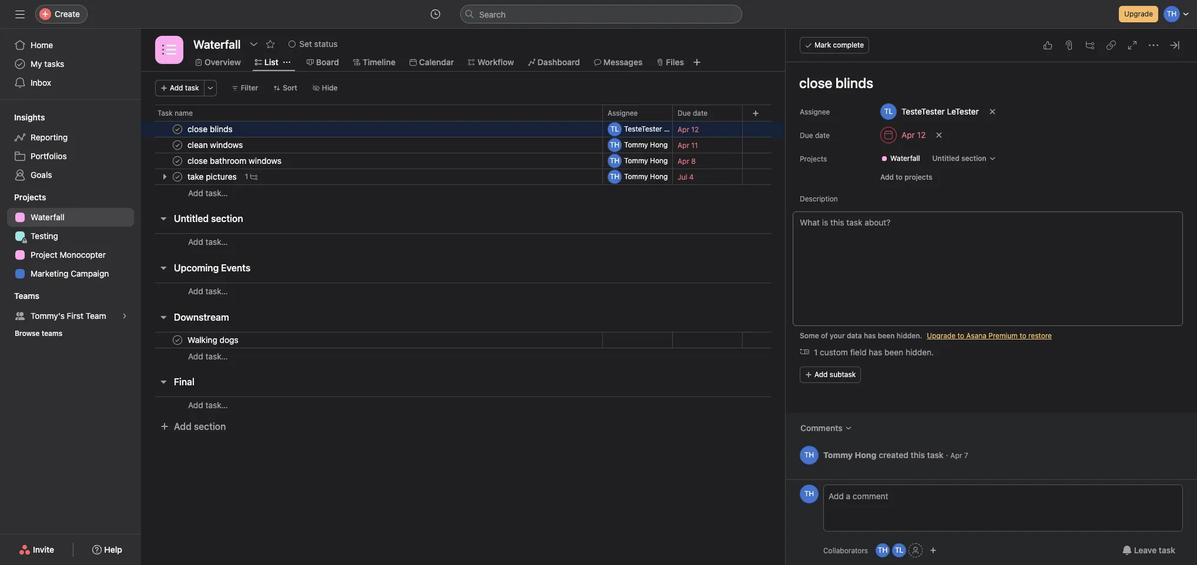 Task type: locate. For each thing, give the bounding box(es) containing it.
0 horizontal spatial untitled section
[[174, 213, 243, 224]]

0 horizontal spatial apr 12
[[678, 125, 699, 134]]

tl button
[[892, 544, 906, 558]]

to
[[896, 173, 903, 182], [958, 332, 964, 340], [1020, 332, 1027, 340]]

tommy's first team link
[[7, 307, 134, 326]]

1 horizontal spatial tl
[[895, 546, 904, 555]]

3 task… from the top
[[205, 286, 228, 296]]

12 up the 11
[[691, 125, 699, 134]]

task… for final
[[205, 400, 228, 410]]

1 completed checkbox from the top
[[170, 154, 185, 168]]

projects inside close blinds dialog
[[800, 155, 827, 163]]

apr left the 11
[[678, 141, 689, 150]]

0 vertical spatial task
[[185, 83, 199, 92]]

1 completed image from the top
[[170, 170, 185, 184]]

3 collapse task list for this section image from the top
[[159, 377, 168, 387]]

clear due date image
[[936, 132, 943, 139]]

th for the top th button
[[805, 451, 814, 460]]

2 vertical spatial task
[[1159, 545, 1176, 555]]

add task… button up add section
[[188, 399, 228, 412]]

1 vertical spatial collapse task list for this section image
[[159, 313, 168, 322]]

completed checkbox inside close bathroom windows cell
[[170, 154, 185, 168]]

task inside 'button'
[[185, 83, 199, 92]]

completed checkbox down downstream
[[170, 333, 185, 347]]

task… down upcoming events
[[205, 286, 228, 296]]

header downstream tree grid
[[141, 332, 786, 364]]

1 vertical spatial completed checkbox
[[170, 138, 185, 152]]

3 add task… button from the top
[[188, 285, 228, 298]]

1 vertical spatial projects
[[14, 192, 46, 202]]

add task… button down untitled section button on the top of the page
[[188, 236, 228, 249]]

teams
[[42, 329, 62, 338]]

1 horizontal spatial testetester letester
[[902, 106, 979, 116]]

main content containing testetester letester
[[786, 62, 1197, 480]]

0 horizontal spatial letester
[[664, 125, 692, 133]]

1 horizontal spatial waterfall
[[891, 154, 920, 163]]

1 vertical spatial waterfall link
[[7, 208, 134, 227]]

add task
[[170, 83, 199, 92]]

completed checkbox down task name
[[170, 154, 185, 168]]

collapse task list for this section image left downstream
[[159, 313, 168, 322]]

tommy hong button
[[608, 170, 670, 184]]

add task… down untitled section button on the top of the page
[[188, 237, 228, 247]]

close blinds cell
[[141, 121, 603, 138]]

tl left "add or remove collaborators" icon
[[895, 546, 904, 555]]

0 horizontal spatial tl
[[611, 125, 619, 133]]

3 tommy hong from the top
[[624, 172, 668, 181]]

1 vertical spatial testetester letester
[[624, 125, 692, 133]]

upgrade inside button
[[1125, 9, 1153, 18]]

completed checkbox inside walking dogs cell
[[170, 333, 185, 347]]

1 vertical spatial due
[[800, 131, 813, 140]]

1 vertical spatial section
[[211, 213, 243, 224]]

projects
[[905, 173, 933, 182]]

testetester up tommy hong button
[[624, 125, 662, 133]]

waterfall
[[891, 154, 920, 163], [31, 212, 64, 222]]

letester
[[947, 106, 979, 116], [664, 125, 692, 133]]

2 vertical spatial section
[[194, 421, 226, 432]]

task… up add section
[[205, 400, 228, 410]]

5 add task… from the top
[[188, 400, 228, 410]]

0 vertical spatial tl
[[611, 125, 619, 133]]

hong left jul
[[650, 172, 668, 181]]

0 horizontal spatial date
[[693, 108, 708, 117]]

tommy hong link
[[824, 450, 877, 460]]

section inside button
[[194, 421, 226, 432]]

1 horizontal spatial due
[[800, 131, 813, 140]]

1 horizontal spatial untitled
[[933, 154, 960, 163]]

show options image left add to starred image
[[249, 39, 259, 49]]

my
[[31, 59, 42, 69]]

filter button
[[226, 80, 264, 96]]

Search tasks, projects, and more text field
[[460, 5, 742, 24]]

testetester letester up apr 11
[[624, 125, 692, 133]]

add inside 'button'
[[170, 83, 183, 92]]

apr 12 button
[[875, 125, 931, 146]]

workflow
[[478, 57, 514, 67]]

date
[[693, 108, 708, 117], [815, 131, 830, 140]]

to left projects
[[896, 173, 903, 182]]

apr left clear due date image
[[902, 130, 915, 140]]

marketing campaign link
[[7, 265, 134, 283]]

0 vertical spatial section
[[962, 154, 987, 163]]

completed checkbox right expand subtask list for the task take pictures
[[170, 170, 185, 184]]

1 horizontal spatial 12
[[917, 130, 926, 140]]

1 vertical spatial th button
[[800, 485, 819, 504]]

0 vertical spatial waterfall link
[[876, 153, 925, 165]]

add inside button
[[174, 421, 192, 432]]

1 vertical spatial completed checkbox
[[170, 170, 185, 184]]

add task… button for final
[[188, 399, 228, 412]]

0 vertical spatial upgrade
[[1125, 9, 1153, 18]]

task left ·
[[927, 450, 944, 460]]

4 add task… button from the top
[[188, 350, 228, 363]]

0 horizontal spatial testetester letester
[[624, 125, 692, 133]]

completed image inside 'clean windows' cell
[[170, 138, 185, 152]]

0 vertical spatial due
[[678, 108, 691, 117]]

2 vertical spatial collapse task list for this section image
[[159, 377, 168, 387]]

1 vertical spatial has
[[869, 347, 882, 357]]

waterfall inside main content
[[891, 154, 920, 163]]

add up upcoming
[[188, 237, 203, 247]]

0 vertical spatial untitled
[[933, 154, 960, 163]]

close blinds text field
[[185, 123, 236, 135]]

0 vertical spatial testetester
[[902, 106, 945, 116]]

been
[[878, 332, 895, 340], [885, 347, 904, 357]]

task… down take pictures text field
[[205, 188, 228, 198]]

tommy hong created this task · apr 7
[[824, 450, 968, 460]]

completed image right expand subtask list for the task take pictures
[[170, 170, 185, 184]]

been up 1 custom field has been hidden.
[[878, 332, 895, 340]]

untitled down clear due date image
[[933, 154, 960, 163]]

0 vertical spatial waterfall
[[891, 154, 920, 163]]

show sort options image
[[588, 110, 595, 117]]

0 vertical spatial date
[[693, 108, 708, 117]]

testetester up clear due date image
[[902, 106, 945, 116]]

testetester
[[902, 106, 945, 116], [624, 125, 662, 133]]

3 add task… row from the top
[[141, 283, 786, 305]]

waterfall up testing
[[31, 212, 64, 222]]

1 vertical spatial testetester
[[624, 125, 662, 133]]

completed checkbox inside close blinds cell
[[170, 122, 185, 136]]

projects down goals
[[14, 192, 46, 202]]

completed image down downstream
[[170, 333, 185, 347]]

1 task… from the top
[[205, 188, 228, 198]]

th
[[610, 140, 620, 149], [610, 156, 620, 165], [805, 451, 814, 460], [805, 490, 814, 498], [878, 546, 888, 555]]

show options image down files link
[[656, 110, 663, 117]]

premium
[[989, 332, 1018, 340]]

add to starred image
[[266, 39, 275, 49]]

waterfall link
[[876, 153, 925, 165], [7, 208, 134, 227]]

0 vertical spatial untitled section
[[933, 154, 987, 163]]

1 vertical spatial due date
[[800, 131, 830, 140]]

portfolios
[[31, 151, 67, 161]]

clean windows text field
[[185, 139, 246, 151]]

0 horizontal spatial waterfall link
[[7, 208, 134, 227]]

has right field
[[869, 347, 882, 357]]

hidden. up 1 custom field has been hidden.
[[897, 332, 922, 340]]

row
[[141, 105, 786, 126], [155, 121, 772, 122], [141, 121, 786, 138], [141, 137, 786, 153], [141, 153, 786, 169], [141, 169, 786, 185], [141, 332, 786, 349]]

collapse task list for this section image left final button on the bottom of page
[[159, 377, 168, 387]]

add task… button down take pictures text field
[[188, 187, 228, 200]]

waterfall link up add to projects
[[876, 153, 925, 165]]

row containing assignee
[[141, 105, 786, 126]]

tab actions image
[[283, 59, 290, 66]]

jul
[[678, 173, 687, 181]]

5 add task… row from the top
[[141, 397, 786, 419]]

waterfall link up testing
[[7, 208, 134, 227]]

task… down untitled section button on the top of the page
[[205, 237, 228, 247]]

0 vertical spatial show options image
[[249, 39, 259, 49]]

letester left remove assignee image
[[947, 106, 979, 116]]

2 vertical spatial completed checkbox
[[170, 333, 185, 347]]

add up task name
[[170, 83, 183, 92]]

add task… button down walking dogs text field
[[188, 350, 228, 363]]

0 horizontal spatial due
[[678, 108, 691, 117]]

attachments: add a file to this task, close blinds image
[[1065, 41, 1074, 50]]

description
[[800, 195, 838, 203]]

0 horizontal spatial due date
[[678, 108, 708, 117]]

1 vertical spatial upgrade
[[927, 332, 956, 340]]

add task… button down upcoming events
[[188, 285, 228, 298]]

task… down walking dogs text field
[[205, 351, 228, 361]]

add task… up add section
[[188, 400, 228, 410]]

upgrade left asana
[[927, 332, 956, 340]]

add inside header untitled section 'tree grid'
[[188, 188, 203, 198]]

apr inside tommy hong created this task · apr 7
[[951, 451, 962, 460]]

letester up apr 11
[[664, 125, 692, 133]]

untitled down take pictures text field
[[174, 213, 209, 224]]

assignee inside close blinds dialog
[[800, 108, 830, 116]]

1 add task… from the top
[[188, 188, 228, 198]]

0 vertical spatial due date
[[678, 108, 708, 117]]

apr 12 up apr 11
[[678, 125, 699, 134]]

2 tommy hong from the top
[[624, 156, 668, 165]]

testetester letester inside row
[[624, 125, 692, 133]]

0 horizontal spatial task
[[185, 83, 199, 92]]

1 horizontal spatial waterfall link
[[876, 153, 925, 165]]

tl
[[611, 125, 619, 133], [895, 546, 904, 555]]

add task… for untitled section
[[188, 237, 228, 247]]

task left more actions icon
[[185, 83, 199, 92]]

sort button
[[268, 80, 303, 96]]

1 horizontal spatial task
[[927, 450, 944, 460]]

2 completed image from the top
[[170, 138, 185, 152]]

leave
[[1134, 545, 1157, 555]]

projects inside dropdown button
[[14, 192, 46, 202]]

5 task… from the top
[[205, 400, 228, 410]]

task… inside header downstream tree grid
[[205, 351, 228, 361]]

completed image inside take pictures cell
[[170, 170, 185, 184]]

filter
[[241, 83, 258, 92]]

apr 12
[[678, 125, 699, 134], [902, 130, 926, 140]]

field
[[850, 347, 867, 357]]

complete
[[833, 41, 864, 49]]

untitled section down take pictures text field
[[174, 213, 243, 224]]

7
[[964, 451, 968, 460]]

testetester letester inside dropdown button
[[902, 106, 979, 116]]

mark complete button
[[800, 37, 869, 53]]

12 inside row
[[691, 125, 699, 134]]

add task…
[[188, 188, 228, 198], [188, 237, 228, 247], [188, 286, 228, 296], [188, 351, 228, 361], [188, 400, 228, 410]]

subtask
[[830, 370, 856, 379]]

add down final button on the bottom of page
[[174, 421, 192, 432]]

Completed checkbox
[[170, 154, 185, 168], [170, 170, 185, 184], [170, 333, 185, 347]]

help
[[104, 545, 122, 555]]

2 add task… row from the top
[[141, 233, 786, 256]]

downstream
[[174, 312, 229, 323]]

collapse task list for this section image
[[159, 214, 168, 223], [159, 313, 168, 322], [159, 377, 168, 387]]

1 horizontal spatial untitled section
[[933, 154, 987, 163]]

task inside button
[[1159, 545, 1176, 555]]

1 horizontal spatial letester
[[947, 106, 979, 116]]

1 add task… button from the top
[[188, 187, 228, 200]]

testetester letester up clear due date image
[[902, 106, 979, 116]]

Task Name text field
[[792, 69, 1183, 96]]

0 horizontal spatial waterfall
[[31, 212, 64, 222]]

add task… button for untitled section
[[188, 236, 228, 249]]

add task… inside header downstream tree grid
[[188, 351, 228, 361]]

12 left clear due date image
[[917, 130, 926, 140]]

main content
[[786, 62, 1197, 480]]

4 task… from the top
[[205, 351, 228, 361]]

0 vertical spatial completed checkbox
[[170, 154, 185, 168]]

apr 12 left clear due date image
[[902, 130, 926, 140]]

1 vertical spatial untitled
[[174, 213, 209, 224]]

untitled section down clear due date image
[[933, 154, 987, 163]]

0 vertical spatial projects
[[800, 155, 827, 163]]

apr left 8
[[678, 157, 689, 165]]

2 add task… from the top
[[188, 237, 228, 247]]

add down take pictures text field
[[188, 188, 203, 198]]

add tab image
[[692, 58, 702, 67]]

2 completed checkbox from the top
[[170, 138, 185, 152]]

2 vertical spatial tommy hong
[[624, 172, 668, 181]]

section inside popup button
[[962, 154, 987, 163]]

completed image
[[170, 122, 185, 136], [170, 138, 185, 152], [170, 154, 185, 168]]

tl inside button
[[895, 546, 904, 555]]

untitled section
[[933, 154, 987, 163], [174, 213, 243, 224]]

header untitled section tree grid
[[141, 121, 786, 201]]

final
[[174, 377, 194, 387]]

row containing tommy hong
[[141, 169, 786, 185]]

has
[[864, 332, 876, 340], [869, 347, 882, 357]]

hidden.
[[897, 332, 922, 340], [906, 347, 934, 357]]

0 horizontal spatial testetester
[[624, 125, 662, 133]]

teams
[[14, 291, 39, 301]]

apr 12 inside apr 12 dropdown button
[[902, 130, 926, 140]]

hong left apr 11
[[650, 140, 668, 149]]

0 vertical spatial testetester letester
[[902, 106, 979, 116]]

projects button
[[0, 192, 46, 203]]

1 vertical spatial untitled section
[[174, 213, 243, 224]]

2 completed image from the top
[[170, 333, 185, 347]]

2 vertical spatial completed image
[[170, 154, 185, 168]]

0 horizontal spatial show options image
[[249, 39, 259, 49]]

5 add task… button from the top
[[188, 399, 228, 412]]

tl right "move tasks between sections" icon
[[611, 125, 619, 133]]

add field image
[[752, 110, 759, 117]]

12 inside dropdown button
[[917, 130, 926, 140]]

2 completed checkbox from the top
[[170, 170, 185, 184]]

status
[[314, 39, 338, 49]]

apr for close blinds cell
[[678, 125, 689, 134]]

add or remove collaborators image
[[930, 547, 937, 554]]

1 vertical spatial waterfall
[[31, 212, 64, 222]]

1 horizontal spatial apr 12
[[902, 130, 926, 140]]

upgrade
[[1125, 9, 1153, 18], [927, 332, 956, 340]]

0 vertical spatial completed image
[[170, 122, 185, 136]]

3 completed checkbox from the top
[[170, 333, 185, 347]]

untitled section inside popup button
[[933, 154, 987, 163]]

completed image inside walking dogs cell
[[170, 333, 185, 347]]

3 add task… from the top
[[188, 286, 228, 296]]

1 completed image from the top
[[170, 122, 185, 136]]

add task… row for untitled section
[[141, 233, 786, 256]]

1 vertical spatial show options image
[[656, 110, 663, 117]]

upgrade up full screen icon
[[1125, 9, 1153, 18]]

completed image inside close blinds cell
[[170, 122, 185, 136]]

0 vertical spatial has
[[864, 332, 876, 340]]

None text field
[[190, 34, 244, 55]]

Completed checkbox
[[170, 122, 185, 136], [170, 138, 185, 152]]

1 horizontal spatial testetester
[[902, 106, 945, 116]]

2 horizontal spatial task
[[1159, 545, 1176, 555]]

task right leave
[[1159, 545, 1176, 555]]

0 horizontal spatial to
[[896, 173, 903, 182]]

timeline
[[363, 57, 396, 67]]

completed image
[[170, 170, 185, 184], [170, 333, 185, 347]]

add task… for upcoming events
[[188, 286, 228, 296]]

tommy hong for apr 11
[[624, 140, 668, 149]]

team
[[86, 311, 106, 321]]

hong inside close blinds dialog
[[855, 450, 877, 460]]

close bathroom windows cell
[[141, 153, 603, 169]]

completed checkbox inside 'clean windows' cell
[[170, 138, 185, 152]]

add subtask
[[815, 370, 856, 379]]

move tasks between sections image
[[584, 126, 591, 133]]

completed checkbox for tl
[[170, 122, 185, 136]]

1 vertical spatial tommy hong
[[624, 156, 668, 165]]

copy task link image
[[1107, 41, 1116, 50]]

0 vertical spatial completed image
[[170, 170, 185, 184]]

1 horizontal spatial upgrade
[[1125, 9, 1153, 18]]

0 vertical spatial completed checkbox
[[170, 122, 185, 136]]

been right field
[[885, 347, 904, 357]]

0 horizontal spatial untitled
[[174, 213, 209, 224]]

calendar link
[[410, 56, 454, 69]]

1 horizontal spatial date
[[815, 131, 830, 140]]

2 collapse task list for this section image from the top
[[159, 313, 168, 322]]

goals link
[[7, 166, 134, 185]]

1 vertical spatial been
[[885, 347, 904, 357]]

upgrade to asana premium to restore button
[[927, 332, 1052, 340]]

1 vertical spatial date
[[815, 131, 830, 140]]

1 custom field has been hidden.
[[814, 347, 934, 357]]

hong left created
[[855, 450, 877, 460]]

completed image for completed checkbox within the take pictures cell
[[170, 170, 185, 184]]

apr up apr 11
[[678, 125, 689, 134]]

completed checkbox for close bathroom windows text field
[[170, 154, 185, 168]]

1 horizontal spatial assignee
[[800, 108, 830, 116]]

projects up description
[[800, 155, 827, 163]]

add task… row
[[141, 185, 786, 201], [141, 233, 786, 256], [141, 283, 786, 305], [141, 348, 786, 364], [141, 397, 786, 419]]

task… inside header untitled section 'tree grid'
[[205, 188, 228, 198]]

1 vertical spatial tl
[[895, 546, 904, 555]]

add subtask button
[[800, 367, 861, 383]]

1 completed checkbox from the top
[[170, 122, 185, 136]]

apr 8
[[678, 157, 696, 165]]

add task… down walking dogs text field
[[188, 351, 228, 361]]

0 vertical spatial tommy hong
[[624, 140, 668, 149]]

timeline link
[[353, 56, 396, 69]]

0 horizontal spatial 12
[[691, 125, 699, 134]]

to left asana
[[958, 332, 964, 340]]

add down walking dogs text field
[[188, 351, 203, 361]]

collapse task list for this section image down expand subtask list for the task take pictures
[[159, 214, 168, 223]]

waterfall up add to projects
[[891, 154, 920, 163]]

add task… down upcoming events
[[188, 286, 228, 296]]

0 horizontal spatial projects
[[14, 192, 46, 202]]

1 horizontal spatial to
[[958, 332, 964, 340]]

due
[[678, 108, 691, 117], [800, 131, 813, 140]]

untitled inside popup button
[[933, 154, 960, 163]]

help button
[[85, 540, 130, 561]]

hidden. down some of your data has been hidden. upgrade to asana premium to restore
[[906, 347, 934, 357]]

2 vertical spatial th button
[[876, 544, 890, 558]]

4 add task… from the top
[[188, 351, 228, 361]]

apr right ·
[[951, 451, 962, 460]]

custom
[[820, 347, 848, 357]]

sort
[[283, 83, 297, 92]]

2 add task… button from the top
[[188, 236, 228, 249]]

completed image for apr 11
[[170, 138, 185, 152]]

tommy inside button
[[624, 172, 648, 181]]

add task… down take pictures text field
[[188, 188, 228, 198]]

reporting
[[31, 132, 68, 142]]

projects
[[800, 155, 827, 163], [14, 192, 46, 202]]

1 tommy hong from the top
[[624, 140, 668, 149]]

1 vertical spatial completed image
[[170, 333, 185, 347]]

completed image for apr 8
[[170, 154, 185, 168]]

insights button
[[0, 112, 45, 123]]

show options image
[[249, 39, 259, 49], [656, 110, 663, 117]]

mark complete
[[815, 41, 864, 49]]

1 horizontal spatial due date
[[800, 131, 830, 140]]

task name
[[158, 109, 193, 118]]

created
[[879, 450, 909, 460]]

portfolios link
[[7, 147, 134, 166]]

0 horizontal spatial upgrade
[[927, 332, 956, 340]]

to left restore
[[1020, 332, 1027, 340]]

0 vertical spatial collapse task list for this section image
[[159, 214, 168, 223]]

tommy hong for apr 8
[[624, 156, 668, 165]]

1 collapse task list for this section image from the top
[[159, 214, 168, 223]]

task… for untitled section
[[205, 237, 228, 247]]

completed image inside close bathroom windows cell
[[170, 154, 185, 168]]

1 vertical spatial completed image
[[170, 138, 185, 152]]

3 completed image from the top
[[170, 154, 185, 168]]

has right data
[[864, 332, 876, 340]]

collapse task list for this section image for untitled section
[[159, 214, 168, 223]]

upgrade inside main content
[[927, 332, 956, 340]]

calendar
[[419, 57, 454, 67]]

4
[[689, 173, 694, 181]]

1 add task… row from the top
[[141, 185, 786, 201]]

testing
[[31, 231, 58, 241]]

completed checkbox inside take pictures cell
[[170, 170, 185, 184]]

·
[[946, 450, 948, 460]]

section
[[962, 154, 987, 163], [211, 213, 243, 224], [194, 421, 226, 432]]

th button
[[800, 446, 819, 465], [800, 485, 819, 504], [876, 544, 890, 558]]

th for the bottom th button
[[878, 546, 888, 555]]

11
[[691, 141, 698, 150]]

2 task… from the top
[[205, 237, 228, 247]]

1 horizontal spatial projects
[[800, 155, 827, 163]]

section inside button
[[211, 213, 243, 224]]

0 vertical spatial letester
[[947, 106, 979, 116]]

create button
[[35, 5, 88, 24]]

1 vertical spatial letester
[[664, 125, 692, 133]]



Task type: vqa. For each thing, say whether or not it's contained in the screenshot.
Final's Add task… Row
yes



Task type: describe. For each thing, give the bounding box(es) containing it.
goals
[[31, 170, 52, 180]]

full screen image
[[1128, 41, 1137, 50]]

walking dogs cell
[[141, 332, 603, 349]]

comments button
[[793, 418, 860, 439]]

1
[[814, 347, 818, 357]]

1 subtask image
[[251, 173, 258, 180]]

upcoming events
[[174, 263, 250, 273]]

upgrade button
[[1119, 6, 1159, 22]]

board
[[316, 57, 339, 67]]

insights
[[14, 112, 45, 122]]

0 vertical spatial th button
[[800, 446, 819, 465]]

task
[[158, 109, 173, 118]]

0 horizontal spatial assignee
[[608, 108, 638, 117]]

add inside header downstream tree grid
[[188, 351, 203, 361]]

see details, tommy's first team image
[[121, 313, 128, 320]]

hide button
[[307, 80, 343, 96]]

overview link
[[195, 56, 241, 69]]

projects element
[[0, 187, 141, 286]]

testetester inside dropdown button
[[902, 106, 945, 116]]

testetester inside row
[[624, 125, 662, 133]]

add subtask image
[[1086, 41, 1095, 50]]

add to projects button
[[875, 169, 938, 186]]

set status button
[[284, 36, 343, 52]]

add up the add section button
[[188, 400, 203, 410]]

home
[[31, 40, 53, 50]]

take pictures cell
[[141, 169, 603, 185]]

hong inside button
[[650, 172, 668, 181]]

leave task button
[[1115, 540, 1183, 561]]

hide
[[322, 83, 338, 92]]

letester inside header untitled section 'tree grid'
[[664, 125, 692, 133]]

apr inside dropdown button
[[902, 130, 915, 140]]

add task button
[[155, 80, 204, 96]]

0 likes. click to like this task image
[[1043, 41, 1053, 50]]

clean windows cell
[[141, 137, 603, 153]]

2 horizontal spatial to
[[1020, 332, 1027, 340]]

overview
[[205, 57, 241, 67]]

upcoming events button
[[174, 257, 250, 279]]

remove assignee image
[[989, 108, 996, 115]]

close details image
[[1170, 41, 1180, 50]]

tommy's
[[31, 311, 65, 321]]

hong up tommy hong button
[[650, 156, 668, 165]]

add task… row for final
[[141, 397, 786, 419]]

1 horizontal spatial show options image
[[656, 110, 663, 117]]

more actions for this task image
[[1149, 41, 1159, 50]]

list image
[[162, 43, 176, 57]]

row containing tl
[[141, 121, 786, 138]]

create
[[55, 9, 80, 19]]

browse
[[15, 329, 40, 338]]

4 add task… row from the top
[[141, 348, 786, 364]]

campaign
[[71, 269, 109, 279]]

dashboard
[[538, 57, 580, 67]]

add task… inside header untitled section 'tree grid'
[[188, 188, 228, 198]]

add left 'subtask'
[[815, 370, 828, 379]]

letester inside dropdown button
[[947, 106, 979, 116]]

inbox link
[[7, 73, 134, 92]]

asana
[[966, 332, 987, 340]]

events
[[221, 263, 250, 273]]

browse teams
[[15, 329, 62, 338]]

list link
[[255, 56, 279, 69]]

teams element
[[0, 286, 141, 344]]

tasks
[[44, 59, 64, 69]]

close blinds dialog
[[786, 29, 1197, 565]]

add section
[[174, 421, 226, 432]]

of
[[821, 332, 828, 340]]

add task… row for upcoming events
[[141, 283, 786, 305]]

expand subtask list for the task take pictures image
[[160, 172, 169, 182]]

1 vertical spatial hidden.
[[906, 347, 934, 357]]

mark
[[815, 41, 831, 49]]

1 vertical spatial task
[[927, 450, 944, 460]]

take pictures text field
[[185, 171, 240, 183]]

due date inside close blinds dialog
[[800, 131, 830, 140]]

untitled inside button
[[174, 213, 209, 224]]

set
[[299, 39, 312, 49]]

inbox
[[31, 78, 51, 88]]

task for leave task
[[1159, 545, 1176, 555]]

testetester letester button
[[875, 101, 984, 122]]

add down upcoming
[[188, 286, 203, 296]]

more actions image
[[207, 85, 214, 92]]

0 vertical spatial hidden.
[[897, 332, 922, 340]]

tommy hong inside button
[[624, 172, 668, 181]]

set status
[[299, 39, 338, 49]]

project monocopter
[[31, 250, 106, 260]]

dashboard link
[[528, 56, 580, 69]]

marketing
[[31, 269, 68, 279]]

completed checkbox for th
[[170, 138, 185, 152]]

workflow link
[[468, 56, 514, 69]]

0 vertical spatial been
[[878, 332, 895, 340]]

completed image for completed checkbox in walking dogs cell
[[170, 333, 185, 347]]

add section button
[[155, 416, 231, 437]]

monocopter
[[60, 250, 106, 260]]

task… for upcoming events
[[205, 286, 228, 296]]

collapse task list for this section image
[[159, 263, 168, 273]]

8
[[691, 157, 696, 165]]

waterfall inside projects element
[[31, 212, 64, 222]]

add task… button inside header downstream tree grid
[[188, 350, 228, 363]]

add task… button for upcoming events
[[188, 285, 228, 298]]

messages
[[604, 57, 643, 67]]

home link
[[7, 36, 134, 55]]

your
[[830, 332, 845, 340]]

apr for 'clean windows' cell at the top of the page
[[678, 141, 689, 150]]

apr 12 inside header untitled section 'tree grid'
[[678, 125, 699, 134]]

close bathroom windows text field
[[185, 155, 285, 167]]

downstream button
[[174, 307, 229, 328]]

leave task
[[1134, 545, 1176, 555]]

completed checkbox for walking dogs text field
[[170, 333, 185, 347]]

add left projects
[[881, 173, 894, 182]]

files
[[666, 57, 684, 67]]

date inside close blinds dialog
[[815, 131, 830, 140]]

list
[[264, 57, 279, 67]]

my tasks
[[31, 59, 64, 69]]

task for add task
[[185, 83, 199, 92]]

tommy inside close blinds dialog
[[824, 450, 853, 460]]

jul 4
[[678, 173, 694, 181]]

messages link
[[594, 56, 643, 69]]

collapse task list for this section image for final
[[159, 377, 168, 387]]

due inside close blinds dialog
[[800, 131, 813, 140]]

some
[[800, 332, 819, 340]]

invite
[[33, 545, 54, 555]]

tl inside 'tree grid'
[[611, 125, 619, 133]]

to inside button
[[896, 173, 903, 182]]

name
[[175, 109, 193, 118]]

board link
[[307, 56, 339, 69]]

completed image for apr 12
[[170, 122, 185, 136]]

global element
[[0, 29, 141, 99]]

browse teams button
[[9, 326, 68, 342]]

restore
[[1029, 332, 1052, 340]]

tommy's first team
[[31, 311, 106, 321]]

th for the middle th button
[[805, 490, 814, 498]]

add task… for final
[[188, 400, 228, 410]]

history image
[[431, 9, 440, 19]]

apr for close bathroom windows cell
[[678, 157, 689, 165]]

add task… button inside header untitled section 'tree grid'
[[188, 187, 228, 200]]

some of your data has been hidden. upgrade to asana premium to restore
[[800, 332, 1052, 340]]

teams button
[[0, 290, 39, 302]]

this
[[911, 450, 925, 460]]

hide sidebar image
[[15, 9, 25, 19]]

my tasks link
[[7, 55, 134, 73]]

project monocopter link
[[7, 246, 134, 265]]

add to projects
[[881, 173, 933, 182]]

reporting link
[[7, 128, 134, 147]]

upcoming
[[174, 263, 219, 273]]

Walking dogs text field
[[185, 334, 242, 346]]

insights element
[[0, 107, 141, 187]]

testing link
[[7, 227, 134, 246]]



